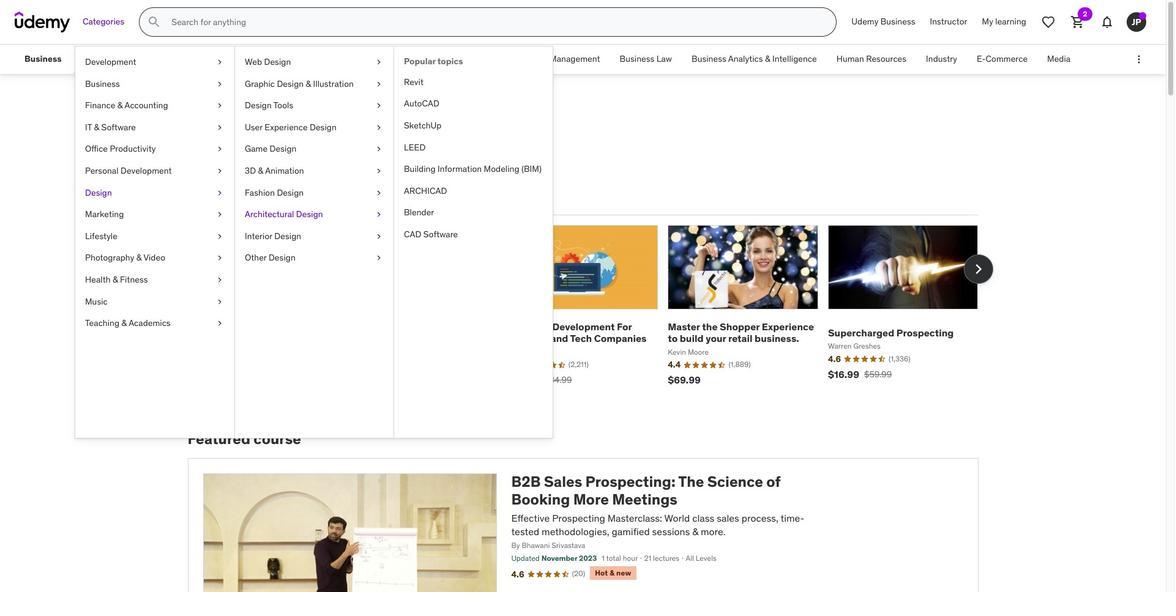 Task type: describe. For each thing, give the bounding box(es) containing it.
the
[[678, 473, 704, 492]]

office
[[85, 143, 108, 154]]

xsmall image for health & fitness
[[215, 274, 225, 286]]

time-
[[781, 512, 804, 524]]

design down graphic
[[245, 100, 272, 111]]

tools
[[273, 100, 293, 111]]

development link
[[75, 51, 234, 73]]

shopping cart with 2 items image
[[1071, 15, 1085, 29]]

music link
[[75, 291, 234, 313]]

& for photography & video
[[136, 252, 142, 263]]

0 vertical spatial to
[[248, 156, 263, 175]]

design for graphic
[[277, 78, 304, 89]]

& for health & fitness
[[113, 274, 118, 285]]

1 total hour
[[602, 554, 638, 563]]

b2b
[[511, 473, 541, 492]]

business inside udemy business link
[[881, 16, 915, 27]]

design tools link
[[235, 95, 394, 117]]

resources
[[866, 53, 907, 64]]

udemy business link
[[844, 7, 923, 37]]

teaching & academics
[[85, 318, 171, 329]]

1 vertical spatial courses
[[188, 156, 245, 175]]

autocad link
[[394, 93, 553, 115]]

categories button
[[75, 7, 132, 37]]

all levels
[[686, 554, 717, 563]]

xsmall image for game design
[[374, 143, 384, 155]]

4.6
[[511, 569, 524, 580]]

business law link
[[610, 45, 682, 74]]

user experience design link
[[235, 117, 394, 139]]

xsmall image for design tools
[[374, 100, 384, 112]]

prospecting inside b2b sales prospecting: the science of booking more meetings effective prospecting masterclass: world class sales process, time- tested methodologies, gamified sessions & more. by bhawani srivastava
[[552, 512, 605, 524]]

xsmall image for business
[[215, 78, 225, 90]]

design for web
[[264, 56, 291, 67]]

business up finance on the left top of page
[[85, 78, 120, 89]]

notifications image
[[1100, 15, 1115, 29]]

categories
[[83, 16, 124, 27]]

design for game
[[270, 143, 296, 154]]

interior design link
[[235, 226, 394, 247]]

business.
[[755, 333, 799, 345]]

& inside business analytics & intelligence link
[[765, 53, 770, 64]]

experience inside master the shopper experience to build your retail business.
[[762, 321, 814, 333]]

masterclass:
[[608, 512, 662, 524]]

arrow pointing to subcategory menu links image
[[71, 45, 82, 74]]

graphic design & illustration
[[245, 78, 354, 89]]

& for hot & new
[[610, 569, 615, 578]]

featured
[[188, 430, 250, 449]]

music
[[85, 296, 108, 307]]

teaching
[[85, 318, 119, 329]]

my learning link
[[975, 7, 1034, 37]]

game design
[[245, 143, 296, 154]]

1 horizontal spatial business link
[[75, 73, 234, 95]]

tested
[[511, 526, 539, 538]]

information
[[438, 164, 482, 175]]

featured course
[[188, 430, 301, 449]]

process,
[[742, 512, 778, 524]]

operations link
[[448, 45, 510, 74]]

prospecting:
[[586, 473, 676, 492]]

master the shopper experience to build your retail business. link
[[668, 321, 814, 345]]

design link
[[75, 182, 234, 204]]

& for teaching & academics
[[121, 318, 127, 329]]

2 link
[[1063, 7, 1093, 37]]

xsmall image for music
[[215, 296, 225, 308]]

game
[[245, 143, 268, 154]]

business inside business analytics & intelligence link
[[692, 53, 726, 64]]

project
[[520, 53, 548, 64]]

world
[[664, 512, 690, 524]]

0 horizontal spatial sales
[[188, 103, 239, 129]]

& inside graphic design & illustration "link"
[[306, 78, 311, 89]]

media
[[1047, 53, 1071, 64]]

office productivity link
[[75, 139, 234, 160]]

xsmall image for marketing
[[215, 209, 225, 221]]

sketchup link
[[394, 115, 553, 137]]

game design link
[[235, 139, 394, 160]]

revit link
[[394, 71, 553, 93]]

shopper
[[720, 321, 760, 333]]

1 management from the left
[[259, 53, 309, 64]]

web
[[245, 56, 262, 67]]

photography & video link
[[75, 247, 234, 269]]

personal development link
[[75, 160, 234, 182]]

instructor
[[930, 16, 967, 27]]

effective
[[511, 512, 550, 524]]

commerce
[[986, 53, 1028, 64]]

21 lectures
[[644, 554, 680, 563]]

1
[[602, 554, 605, 563]]

xsmall image for graphic design & illustration
[[374, 78, 384, 90]]

other design
[[245, 252, 295, 263]]

xsmall image for user experience design
[[374, 122, 384, 134]]

xsmall image for it & software
[[215, 122, 225, 134]]

xsmall image for development
[[215, 56, 225, 68]]

health & fitness
[[85, 274, 148, 285]]

other
[[245, 252, 267, 263]]

most
[[190, 193, 213, 205]]

intelligence
[[772, 53, 817, 64]]

for
[[617, 321, 632, 333]]

personal development
[[85, 165, 172, 176]]

popular
[[216, 193, 252, 205]]

it & software
[[85, 122, 136, 133]]

fitness
[[120, 274, 148, 285]]

business inside business strategy link
[[369, 53, 404, 64]]

levels
[[696, 554, 717, 563]]

productivity
[[110, 143, 156, 154]]

architectural design element
[[394, 47, 553, 438]]

science
[[707, 473, 763, 492]]

and
[[551, 333, 568, 345]]

you have alerts image
[[1139, 12, 1146, 20]]

master the shopper experience to build your retail business.
[[668, 321, 814, 345]]

sales courses
[[188, 103, 323, 129]]

finance
[[85, 100, 115, 111]]

meetings
[[612, 490, 678, 509]]

photography & video
[[85, 252, 165, 263]]

started
[[321, 156, 372, 175]]

xsmall image for web design
[[374, 56, 384, 68]]

0 horizontal spatial experience
[[265, 122, 308, 133]]

illustration
[[313, 78, 354, 89]]

business inside business law link
[[620, 53, 655, 64]]

0 horizontal spatial software
[[101, 122, 136, 133]]

finance & accounting link
[[75, 95, 234, 117]]

3d
[[245, 165, 256, 176]]

cad
[[404, 229, 421, 240]]



Task type: vqa. For each thing, say whether or not it's contained in the screenshot.
Nasdaq image
no



Task type: locate. For each thing, give the bounding box(es) containing it.
hot & new
[[595, 569, 631, 578]]

business left "analytics"
[[692, 53, 726, 64]]

& inside photography & video "link"
[[136, 252, 142, 263]]

& for 3d & animation
[[258, 165, 263, 176]]

xsmall image inside personal development link
[[215, 165, 225, 177]]

udemy image
[[15, 12, 70, 32]]

xsmall image inside web design link
[[374, 56, 384, 68]]

courses
[[243, 103, 323, 129], [188, 156, 245, 175]]

business link up the accounting
[[75, 73, 234, 95]]

experience right shopper
[[762, 321, 814, 333]]

design for fashion
[[277, 187, 304, 198]]

fashion
[[245, 187, 275, 198]]

0 horizontal spatial to
[[248, 156, 263, 175]]

other design link
[[235, 247, 394, 269]]

e-
[[977, 53, 986, 64]]

& right "analytics"
[[765, 53, 770, 64]]

you
[[293, 156, 318, 175]]

design for architectural
[[296, 209, 323, 220]]

& right the 3d
[[258, 165, 263, 176]]

0 vertical spatial development
[[85, 56, 136, 67]]

business left the and
[[508, 321, 550, 333]]

xsmall image
[[215, 56, 225, 68], [374, 56, 384, 68], [374, 122, 384, 134], [374, 187, 384, 199], [215, 209, 225, 221], [215, 231, 225, 243], [215, 252, 225, 264]]

xsmall image inside lifestyle link
[[215, 231, 225, 243]]

& for it & software
[[94, 122, 99, 133]]

cad software link
[[394, 224, 553, 246]]

lectures
[[653, 554, 680, 563]]

sales inside b2b sales prospecting: the science of booking more meetings effective prospecting masterclass: world class sales process, time- tested methodologies, gamified sessions & more. by bhawani srivastava
[[544, 473, 582, 492]]

xsmall image for photography & video
[[215, 252, 225, 264]]

hot
[[595, 569, 608, 578]]

business left the law
[[620, 53, 655, 64]]

design down design tools link at the left of the page
[[310, 122, 337, 133]]

master
[[668, 321, 700, 333]]

wishlist image
[[1041, 15, 1056, 29]]

21
[[644, 554, 651, 563]]

& left the video
[[136, 252, 142, 263]]

gamified
[[612, 526, 650, 538]]

bhawani
[[522, 541, 550, 551]]

web design link
[[235, 51, 394, 73]]

& inside health & fitness link
[[113, 274, 118, 285]]

modeling
[[484, 164, 519, 175]]

sales left user
[[188, 103, 239, 129]]

& right it on the left top
[[94, 122, 99, 133]]

xsmall image left popular at the left of page
[[374, 56, 384, 68]]

revit
[[404, 76, 424, 87]]

class
[[692, 512, 714, 524]]

design down animation
[[277, 187, 304, 198]]

build
[[680, 333, 704, 345]]

personal
[[85, 165, 118, 176]]

& right hot
[[610, 569, 615, 578]]

xsmall image inside health & fitness link
[[215, 274, 225, 286]]

1 vertical spatial experience
[[762, 321, 814, 333]]

photography
[[85, 252, 134, 263]]

xsmall image for office productivity
[[215, 143, 225, 155]]

project management
[[520, 53, 600, 64]]

human
[[837, 53, 864, 64]]

xsmall image for 3d & animation
[[374, 165, 384, 177]]

xsmall image inside development link
[[215, 56, 225, 68]]

my
[[982, 16, 993, 27]]

xsmall image inside finance & accounting 'link'
[[215, 100, 225, 112]]

xsmall image inside game design link
[[374, 143, 384, 155]]

supercharged prospecting
[[828, 327, 954, 339]]

architectural design
[[245, 209, 323, 220]]

autocad
[[404, 98, 439, 109]]

xsmall image left archicad
[[374, 187, 384, 199]]

business inside business development for startups and tech companies
[[508, 321, 550, 333]]

prospecting inside the carousel element
[[897, 327, 954, 339]]

business development for startups and tech companies
[[508, 321, 647, 345]]

tech
[[570, 333, 592, 345]]

new
[[616, 569, 631, 578]]

& inside b2b sales prospecting: the science of booking more meetings effective prospecting masterclass: world class sales process, time- tested methodologies, gamified sessions & more. by bhawani srivastava
[[692, 526, 698, 538]]

1 horizontal spatial software
[[423, 229, 458, 240]]

design inside "link"
[[277, 78, 304, 89]]

health & fitness link
[[75, 269, 234, 291]]

design up courses to get you started
[[270, 143, 296, 154]]

business development for startups and tech companies link
[[508, 321, 647, 345]]

management link
[[249, 45, 319, 74]]

building
[[404, 164, 436, 175]]

business strategy
[[369, 53, 439, 64]]

xsmall image left sketchup in the left top of the page
[[374, 122, 384, 134]]

xsmall image for lifestyle
[[215, 231, 225, 243]]

carousel element
[[188, 225, 993, 402]]

hour
[[623, 554, 638, 563]]

building information modeling (bim) link
[[394, 159, 553, 180]]

0 vertical spatial experience
[[265, 122, 308, 133]]

business right udemy
[[881, 16, 915, 27]]

xsmall image down most popular button in the top left of the page
[[215, 231, 225, 243]]

design for other
[[269, 252, 295, 263]]

development
[[85, 56, 136, 67], [121, 165, 172, 176], [552, 321, 615, 333]]

xsmall image inside graphic design & illustration "link"
[[374, 78, 384, 90]]

srivastava
[[552, 541, 585, 551]]

business left popular at the left of page
[[369, 53, 404, 64]]

xsmall image for other design
[[374, 252, 384, 264]]

xsmall image inside it & software link
[[215, 122, 225, 134]]

xsmall image
[[215, 78, 225, 90], [374, 78, 384, 90], [215, 100, 225, 112], [374, 100, 384, 112], [215, 122, 225, 134], [215, 143, 225, 155], [374, 143, 384, 155], [215, 165, 225, 177], [374, 165, 384, 177], [215, 187, 225, 199], [374, 209, 384, 221], [374, 231, 384, 243], [374, 252, 384, 264], [215, 274, 225, 286], [215, 296, 225, 308], [215, 318, 225, 330]]

marketing
[[85, 209, 124, 220]]

your
[[706, 333, 726, 345]]

by
[[511, 541, 520, 551]]

xsmall image for teaching & academics
[[215, 318, 225, 330]]

xsmall image inside user experience design link
[[374, 122, 384, 134]]

all
[[686, 554, 694, 563]]

xsmall image inside other design link
[[374, 252, 384, 264]]

design down architectural design
[[274, 231, 301, 242]]

design for interior
[[274, 231, 301, 242]]

management right project
[[550, 53, 600, 64]]

xsmall image inside design tools link
[[374, 100, 384, 112]]

xsmall image inside teaching & academics link
[[215, 318, 225, 330]]

(bim)
[[521, 164, 542, 175]]

xsmall image inside marketing link
[[215, 209, 225, 221]]

companies
[[594, 333, 647, 345]]

video
[[143, 252, 165, 263]]

submit search image
[[147, 15, 162, 29]]

law
[[657, 53, 672, 64]]

xsmall image inside architectural design link
[[374, 209, 384, 221]]

prospecting
[[897, 327, 954, 339], [552, 512, 605, 524]]

1 vertical spatial to
[[668, 333, 678, 345]]

1 horizontal spatial experience
[[762, 321, 814, 333]]

learning
[[995, 16, 1026, 27]]

3d & animation link
[[235, 160, 394, 182]]

more subcategory menu links image
[[1133, 53, 1145, 65]]

1 vertical spatial development
[[121, 165, 172, 176]]

xsmall image for finance & accounting
[[215, 100, 225, 112]]

jp
[[1132, 16, 1141, 27]]

user
[[245, 122, 263, 133]]

xsmall image for fashion design
[[374, 187, 384, 199]]

2 management from the left
[[550, 53, 600, 64]]

& inside it & software link
[[94, 122, 99, 133]]

software inside architectural design element
[[423, 229, 458, 240]]

udemy
[[852, 16, 879, 27]]

xsmall image inside the fashion design link
[[374, 187, 384, 199]]

xsmall image inside photography & video "link"
[[215, 252, 225, 264]]

xsmall image for architectural design
[[374, 209, 384, 221]]

architectural
[[245, 209, 294, 220]]

1 vertical spatial software
[[423, 229, 458, 240]]

next image
[[969, 259, 988, 279]]

software up office productivity
[[101, 122, 136, 133]]

accounting
[[125, 100, 168, 111]]

archicad link
[[394, 180, 553, 202]]

1 horizontal spatial management
[[550, 53, 600, 64]]

updated
[[511, 554, 540, 563]]

& inside teaching & academics link
[[121, 318, 127, 329]]

teaching & academics link
[[75, 313, 234, 335]]

xsmall image inside 3d & animation link
[[374, 165, 384, 177]]

communication
[[179, 53, 239, 64]]

experience down 'tools'
[[265, 122, 308, 133]]

& for finance & accounting
[[117, 100, 123, 111]]

my learning
[[982, 16, 1026, 27]]

business
[[881, 16, 915, 27], [24, 53, 62, 64], [369, 53, 404, 64], [620, 53, 655, 64], [692, 53, 726, 64], [85, 78, 120, 89], [508, 321, 550, 333]]

0 horizontal spatial management
[[259, 53, 309, 64]]

xsmall image inside office productivity link
[[215, 143, 225, 155]]

1 vertical spatial sales
[[544, 473, 582, 492]]

management up graphic design & illustration on the left of page
[[259, 53, 309, 64]]

&
[[765, 53, 770, 64], [306, 78, 311, 89], [117, 100, 123, 111], [94, 122, 99, 133], [258, 165, 263, 176], [136, 252, 142, 263], [113, 274, 118, 285], [121, 318, 127, 329], [692, 526, 698, 538], [610, 569, 615, 578]]

design up 'tools'
[[277, 78, 304, 89]]

web design
[[245, 56, 291, 67]]

0 horizontal spatial prospecting
[[552, 512, 605, 524]]

0 vertical spatial prospecting
[[897, 327, 954, 339]]

development inside business development for startups and tech companies
[[552, 321, 615, 333]]

1 horizontal spatial prospecting
[[897, 327, 954, 339]]

project management link
[[510, 45, 610, 74]]

interior
[[245, 231, 272, 242]]

design down the interior design in the top of the page
[[269, 252, 295, 263]]

2023
[[579, 554, 597, 563]]

strategy
[[406, 53, 439, 64]]

to down "game"
[[248, 156, 263, 175]]

1 vertical spatial prospecting
[[552, 512, 605, 524]]

graphic
[[245, 78, 275, 89]]

udemy business
[[852, 16, 915, 27]]

lifestyle link
[[75, 226, 234, 247]]

xsmall image left the web
[[215, 56, 225, 68]]

& down the class
[[692, 526, 698, 538]]

business link down 'udemy' image at left top
[[15, 45, 71, 74]]

xsmall image inside 'interior design' link
[[374, 231, 384, 243]]

retail
[[728, 333, 753, 345]]

leed
[[404, 142, 426, 153]]

& inside finance & accounting 'link'
[[117, 100, 123, 111]]

0 vertical spatial courses
[[243, 103, 323, 129]]

xsmall image for personal development
[[215, 165, 225, 177]]

& down web design link
[[306, 78, 311, 89]]

to inside master the shopper experience to build your retail business.
[[668, 333, 678, 345]]

courses to get you started
[[188, 156, 372, 175]]

1 horizontal spatial to
[[668, 333, 678, 345]]

xsmall image left other
[[215, 252, 225, 264]]

leed link
[[394, 137, 553, 159]]

sales
[[188, 103, 239, 129], [544, 473, 582, 492]]

most popular
[[190, 193, 252, 205]]

of
[[767, 473, 781, 492]]

to
[[248, 156, 263, 175], [668, 333, 678, 345]]

Search for anything text field
[[169, 12, 822, 32]]

0 vertical spatial software
[[101, 122, 136, 133]]

& right teaching
[[121, 318, 127, 329]]

development for business
[[552, 321, 615, 333]]

to left the build
[[668, 333, 678, 345]]

e-commerce
[[977, 53, 1028, 64]]

xsmall image for interior design
[[374, 231, 384, 243]]

development for personal
[[121, 165, 172, 176]]

0 vertical spatial sales
[[188, 103, 239, 129]]

design tools
[[245, 100, 293, 111]]

& right the health
[[113, 274, 118, 285]]

industry
[[926, 53, 957, 64]]

xsmall image inside design link
[[215, 187, 225, 199]]

1 horizontal spatial sales
[[544, 473, 582, 492]]

design down personal
[[85, 187, 112, 198]]

& inside 3d & animation link
[[258, 165, 263, 176]]

software right "cad"
[[423, 229, 458, 240]]

2 vertical spatial development
[[552, 321, 615, 333]]

xsmall image inside music link
[[215, 296, 225, 308]]

xsmall image down most popular
[[215, 209, 225, 221]]

design down the fashion design link
[[296, 209, 323, 220]]

get
[[266, 156, 289, 175]]

more.
[[701, 526, 726, 538]]

& right finance on the left top of page
[[117, 100, 123, 111]]

business left arrow pointing to subcategory menu links icon
[[24, 53, 62, 64]]

design right the web
[[264, 56, 291, 67]]

0 horizontal spatial business link
[[15, 45, 71, 74]]

sales right b2b
[[544, 473, 582, 492]]

xsmall image for design
[[215, 187, 225, 199]]



